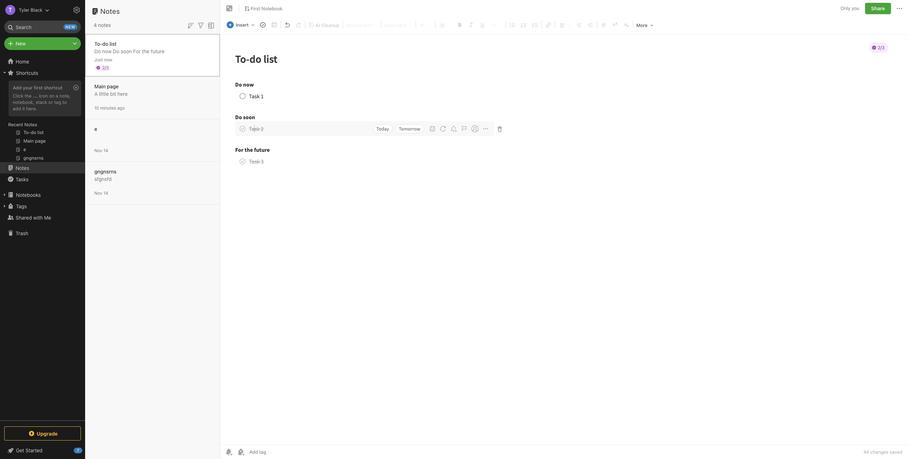 Task type: locate. For each thing, give the bounding box(es) containing it.
here.
[[26, 106, 37, 111]]

1 vertical spatial nov
[[94, 190, 102, 196]]

tasks button
[[0, 174, 85, 185]]

tags button
[[0, 201, 85, 212]]

0 vertical spatial notes
[[100, 7, 120, 15]]

Search text field
[[9, 21, 76, 33]]

10 minutes ago
[[94, 105, 125, 111]]

notes up tasks
[[16, 165, 29, 171]]

insert
[[236, 22, 249, 28]]

14 up "gngnsrns"
[[104, 148, 108, 153]]

first
[[251, 6, 260, 11]]

group
[[0, 78, 85, 165]]

10
[[94, 105, 99, 111]]

Sort options field
[[186, 21, 195, 30]]

2 vertical spatial notes
[[16, 165, 29, 171]]

1 vertical spatial 14
[[104, 190, 108, 196]]

Font color field
[[437, 20, 454, 30]]

14
[[104, 148, 108, 153], [104, 190, 108, 196]]

14 for gngnsrns
[[104, 190, 108, 196]]

nov
[[94, 148, 102, 153], [94, 190, 102, 196]]

new search field
[[9, 21, 77, 33]]

your
[[23, 85, 33, 91]]

2/3
[[102, 65, 109, 70]]

the
[[142, 48, 150, 54], [25, 93, 32, 99]]

nov 14 down sfgnsfd at the top
[[94, 190, 108, 196]]

first notebook button
[[242, 4, 285, 13]]

0 vertical spatial 14
[[104, 148, 108, 153]]

1 do from the left
[[94, 48, 101, 54]]

group containing add your first shortcut
[[0, 78, 85, 165]]

icon
[[39, 93, 48, 99]]

tasks
[[16, 176, 29, 182]]

get
[[16, 448, 24, 454]]

shared with me link
[[0, 212, 85, 223]]

home
[[16, 58, 29, 64]]

notes
[[98, 22, 111, 28]]

0 horizontal spatial do
[[94, 48, 101, 54]]

home link
[[0, 56, 85, 67]]

7
[[77, 448, 79, 453]]

now up 2/3
[[104, 57, 112, 62]]

me
[[44, 215, 51, 221]]

1 vertical spatial nov 14
[[94, 190, 108, 196]]

2 nov from the top
[[94, 190, 102, 196]]

1 nov 14 from the top
[[94, 148, 108, 153]]

font family image
[[383, 20, 415, 29]]

only
[[841, 5, 851, 11]]

saved
[[891, 450, 903, 455]]

do
[[94, 48, 101, 54], [113, 48, 119, 54]]

1 horizontal spatial do
[[113, 48, 119, 54]]

font size image
[[418, 20, 435, 29]]

stack
[[36, 99, 47, 105]]

expand note image
[[225, 4, 234, 13]]

changes
[[871, 450, 889, 455]]

1 14 from the top
[[104, 148, 108, 153]]

alignment image
[[557, 20, 574, 29]]

tree containing home
[[0, 56, 85, 420]]

Add tag field
[[249, 449, 302, 456]]

the inside group
[[25, 93, 32, 99]]

it
[[22, 106, 25, 111]]

tree
[[0, 56, 85, 420]]

2 do from the left
[[113, 48, 119, 54]]

notes right recent at the left of page
[[24, 122, 37, 127]]

group inside "tree"
[[0, 78, 85, 165]]

shared with me
[[16, 215, 51, 221]]

do down "list"
[[113, 48, 119, 54]]

nov 14 for e
[[94, 148, 108, 153]]

font color image
[[437, 20, 454, 29]]

do down to-
[[94, 48, 101, 54]]

to
[[62, 99, 67, 105]]

nov for e
[[94, 148, 102, 153]]

notes
[[100, 7, 120, 15], [24, 122, 37, 127], [16, 165, 29, 171]]

list
[[110, 41, 117, 47]]

note list element
[[85, 0, 220, 459]]

0 vertical spatial the
[[142, 48, 150, 54]]

only you
[[841, 5, 860, 11]]

the left '...'
[[25, 93, 32, 99]]

now
[[102, 48, 112, 54], [104, 57, 112, 62]]

new
[[16, 40, 26, 47]]

recent notes
[[8, 122, 37, 127]]

0 vertical spatial nov
[[94, 148, 102, 153]]

More actions field
[[896, 3, 905, 14]]

14 down sfgnsfd at the top
[[104, 190, 108, 196]]

just
[[94, 57, 103, 62]]

the right for
[[142, 48, 150, 54]]

2 14 from the top
[[104, 190, 108, 196]]

0 vertical spatial nov 14
[[94, 148, 108, 153]]

nov 14 up "gngnsrns"
[[94, 148, 108, 153]]

share
[[872, 5, 886, 11]]

gngnsrns
[[94, 168, 117, 175]]

do
[[102, 41, 108, 47]]

for
[[133, 48, 141, 54]]

more
[[637, 22, 648, 28]]

click the ...
[[13, 93, 38, 99]]

0 vertical spatial now
[[102, 48, 112, 54]]

started
[[26, 448, 42, 454]]

a
[[56, 93, 58, 99]]

bit
[[110, 91, 116, 97]]

gngnsrns sfgnsfd
[[94, 168, 117, 182]]

View options field
[[205, 21, 216, 30]]

Account field
[[0, 3, 49, 17]]

nov down sfgnsfd at the top
[[94, 190, 102, 196]]

upgrade
[[37, 431, 58, 437]]

main
[[94, 83, 106, 89]]

1 horizontal spatial the
[[142, 48, 150, 54]]

shared
[[16, 215, 32, 221]]

just now
[[94, 57, 112, 62]]

Help and Learning task checklist field
[[0, 445, 85, 457]]

task image
[[258, 20, 268, 30]]

to-do list do now do soon for the future
[[94, 41, 165, 54]]

click
[[13, 93, 23, 99]]

here
[[118, 91, 128, 97]]

nov 14 for gngnsrns
[[94, 190, 108, 196]]

0 horizontal spatial the
[[25, 93, 32, 99]]

nov 14
[[94, 148, 108, 153], [94, 190, 108, 196]]

now down do
[[102, 48, 112, 54]]

little
[[99, 91, 109, 97]]

nov down e
[[94, 148, 102, 153]]

14 for e
[[104, 148, 108, 153]]

1 vertical spatial the
[[25, 93, 32, 99]]

new
[[66, 24, 75, 29]]

notebook,
[[13, 99, 34, 105]]

expand tags image
[[2, 203, 7, 209]]

4 notes
[[94, 22, 111, 28]]

1 nov from the top
[[94, 148, 102, 153]]

notes up notes
[[100, 7, 120, 15]]

2 nov 14 from the top
[[94, 190, 108, 196]]

soon
[[121, 48, 132, 54]]

icon on a note, notebook, stack or tag to add it here.
[[13, 93, 71, 111]]

nov for gngnsrns
[[94, 190, 102, 196]]

more actions image
[[896, 4, 905, 13]]



Task type: vqa. For each thing, say whether or not it's contained in the screenshot.
All
yes



Task type: describe. For each thing, give the bounding box(es) containing it.
all changes saved
[[865, 450, 903, 455]]

...
[[33, 93, 38, 99]]

tag
[[54, 99, 61, 105]]

notes inside the note list element
[[100, 7, 120, 15]]

recent
[[8, 122, 23, 127]]

click to collapse image
[[83, 446, 88, 455]]

Font family field
[[382, 20, 415, 30]]

1 vertical spatial notes
[[24, 122, 37, 127]]

heading level image
[[344, 20, 380, 29]]

all
[[865, 450, 870, 455]]

first notebook
[[251, 6, 283, 11]]

Font size field
[[417, 20, 435, 30]]

notebook
[[262, 6, 283, 11]]

notes link
[[0, 162, 85, 174]]

get started
[[16, 448, 42, 454]]

add
[[13, 85, 22, 91]]

first
[[34, 85, 43, 91]]

Heading level field
[[344, 20, 381, 30]]

black
[[31, 7, 42, 13]]

you
[[853, 5, 860, 11]]

1 vertical spatial now
[[104, 57, 112, 62]]

tags
[[16, 203, 27, 209]]

now inside the to-do list do now do soon for the future
[[102, 48, 112, 54]]

note window element
[[220, 0, 909, 459]]

add your first shortcut
[[13, 85, 63, 91]]

e
[[94, 126, 97, 132]]

Highlight field
[[489, 20, 506, 30]]

undo image
[[283, 20, 293, 30]]

trash
[[16, 230, 28, 236]]

to-
[[94, 41, 102, 47]]

shortcuts
[[16, 70, 38, 76]]

Alignment field
[[556, 20, 574, 30]]

a
[[94, 91, 98, 97]]

Note Editor text field
[[220, 34, 909, 445]]

upgrade button
[[4, 427, 81, 441]]

future
[[151, 48, 165, 54]]

expand notebooks image
[[2, 192, 7, 198]]

settings image
[[72, 6, 81, 14]]

highlight image
[[489, 20, 505, 29]]

More field
[[634, 20, 656, 30]]

4
[[94, 22, 97, 28]]

tyler black
[[19, 7, 42, 13]]

add tag image
[[237, 448, 245, 457]]

new button
[[4, 37, 81, 50]]

or
[[49, 99, 53, 105]]

Add filters field
[[197, 21, 205, 30]]

on
[[49, 93, 55, 99]]

add
[[13, 106, 21, 111]]

the inside the to-do list do now do soon for the future
[[142, 48, 150, 54]]

tyler
[[19, 7, 29, 13]]

shortcuts button
[[0, 67, 85, 78]]

note,
[[60, 93, 71, 99]]

add filters image
[[197, 21, 205, 30]]

sfgnsfd
[[94, 176, 112, 182]]

add a reminder image
[[225, 448, 233, 457]]

shortcut
[[44, 85, 63, 91]]

with
[[33, 215, 43, 221]]

trash link
[[0, 228, 85, 239]]

notebooks link
[[0, 189, 85, 201]]

Insert field
[[225, 20, 257, 30]]

minutes
[[100, 105, 116, 111]]

notebooks
[[16, 192, 41, 198]]

ago
[[117, 105, 125, 111]]

page
[[107, 83, 119, 89]]

main page a little bit here
[[94, 83, 128, 97]]

share button
[[866, 3, 892, 14]]



